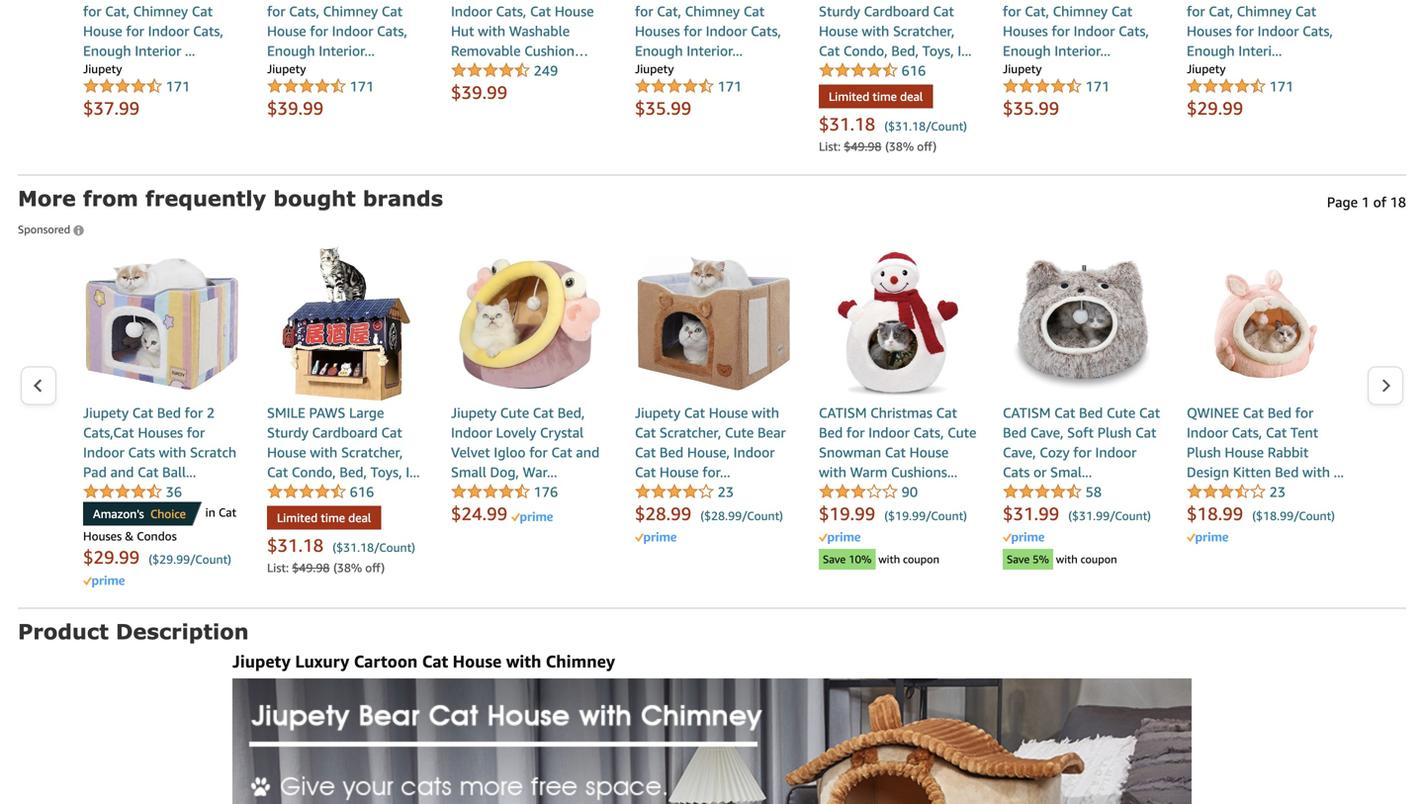Task type: describe. For each thing, give the bounding box(es) containing it.
paws
[[309, 405, 346, 421]]

ball...
[[162, 464, 196, 480]]

smile paws large sturdy cardboard cat house with scratcher, cat condo, bed, toys, i... link
[[267, 245, 425, 482]]

crystal
[[540, 424, 584, 441]]

product
[[18, 619, 109, 644]]

&
[[125, 529, 134, 543]]

with inside jiupety cat bed for 2 cats,cat houses for indoor cats with scratch pad and cat ball...
[[159, 444, 186, 460]]

for inside the catism cat bed cute cat bed cave, soft plush cat cave, cozy for indoor cats or smal...
[[1073, 444, 1092, 460]]

1 horizontal spatial limited time deal link
[[819, 85, 933, 108]]

171 for 171 link related to 2nd '$35.99' link from the right
[[718, 78, 742, 94]]

$19.99
[[819, 503, 876, 524]]

more from frequently bought brands
[[18, 185, 443, 211]]

for left 2
[[185, 405, 203, 421]]

0 vertical spatial (38%
[[885, 139, 914, 153]]

$31.99 ($31.99/count)
[[1003, 503, 1151, 524]]

176 link
[[451, 484, 558, 501]]

lovely
[[496, 424, 536, 441]]

smile paws large sturdy cardboard cat house with scratcher, cat condo, bed, toys, izakaya bar for outdoor/indoor, cat play house & home décor, easy to assemble for cats bunny small animals image
[[267, 245, 425, 403]]

dog,
[[490, 464, 519, 480]]

616 link for the rightmost limited time deal link
[[819, 62, 926, 80]]

amazon's choice
[[93, 507, 186, 521]]

for inside catism christmas cat bed for indoor cats, cute snowman cat house with warm cushions...
[[847, 424, 865, 441]]

qwinee cat bed for indoor cats, cat tent plush house rabbit design kitten bed with ...
[[1187, 405, 1344, 480]]

58
[[1086, 484, 1102, 500]]

scratcher, inside smile paws large sturdy cardboard cat house with scratcher, cat condo, bed, toys, i...
[[341, 444, 403, 460]]

frequently
[[145, 185, 266, 211]]

$35.99 for 2nd '$35.99' link from the right
[[635, 97, 692, 119]]

catism cat bed cute cat bed cave, soft plush cat cave, cozy for indoor cats or small dog bed, washable cet bed with cat cushion, coffee (20 * 20 * 16 inches) image
[[1003, 245, 1161, 403]]

limited time deal $31.18 ($31.18/count) list: $49.98 (38% off) for the bottom limited time deal link
[[267, 511, 415, 575]]

616 for the bottom limited time deal link 616 link
[[350, 484, 374, 500]]

bought
[[273, 185, 356, 211]]

off) for the bottom limited time deal link
[[365, 561, 385, 575]]

171 for 171 link corresponding to $37.99 link
[[166, 78, 190, 94]]

249
[[534, 62, 558, 79]]

sponsored link
[[18, 213, 84, 238]]

house inside smile paws large sturdy cardboard cat house with scratcher, cat condo, bed, toys, i...
[[267, 444, 306, 460]]

cushions...
[[891, 464, 958, 480]]

cute inside jiupety cute cat bed, indoor lovely crystal velvet igloo for cat and small dog, war...
[[500, 405, 529, 421]]

jiupety cute cat bed, indoor lovely crystal velvet igloo for cat and small dog, war... link
[[451, 245, 609, 482]]

cute inside catism christmas cat bed for indoor cats, cute snowman cat house with warm cushions...
[[948, 424, 977, 441]]

$39.99 for $39.99 link to the right
[[451, 82, 508, 103]]

coupon for $31.99
[[1081, 553, 1117, 566]]

$24.99
[[451, 503, 508, 524]]

list: for the bottom limited time deal link
[[267, 561, 289, 575]]

jiupety inside the jiupety cat house with cat scratcher, cute bear cat bed house, indoor cat house for...
[[635, 405, 681, 421]]

catism christmas cat bed for indoor cats, cute snowman cat house with warm cushions... link
[[819, 245, 977, 482]]

...
[[1334, 464, 1344, 480]]

1 vertical spatial cave,
[[1003, 444, 1036, 460]]

$19.99 ($19.99/count)
[[819, 503, 967, 524]]

for up scratch
[[187, 424, 205, 441]]

jiupety cute cat bed, indoor lovely crystal velvet igloo for cat and small dog, warm cave sleeping nest bed for puppy and kitten, pink crab, m. image
[[451, 245, 609, 403]]

i...
[[406, 464, 420, 480]]

jiupety cat bed for 2 cats,cat houses for indoor cats with scratch pad and cat ball...
[[83, 405, 237, 480]]

jiupety cute cat bed, indoor lovely crystal velvet igloo for cat and small dog, war...
[[451, 405, 600, 480]]

cozy
[[1040, 444, 1070, 460]]

($28.99/count)
[[701, 509, 783, 523]]

deal for 616 link related to the rightmost limited time deal link
[[900, 89, 923, 103]]

soft
[[1067, 424, 1094, 441]]

house right cartoon
[[453, 651, 502, 672]]

catism christmas cat bed for indoor cats, cute snowman cat house with warm cushions...
[[819, 405, 977, 480]]

171 link for 1st '$35.99' link from right
[[1003, 78, 1110, 96]]

$28.99
[[635, 503, 692, 524]]

war...
[[523, 464, 557, 480]]

1
[[1362, 194, 1370, 210]]

2
[[207, 405, 215, 421]]

jiupety link for '$29.99' link in the right top of the page
[[1187, 62, 1226, 76]]

0 horizontal spatial limited
[[277, 511, 318, 525]]

scratch
[[190, 444, 237, 460]]

houses inside jiupety cat bed for 2 cats,cat houses for indoor cats with scratch pad and cat ball...
[[138, 424, 183, 441]]

249 link
[[451, 62, 558, 80]]

qwinee cat bed for indoor cats, cat tent plush house rabbit design kitten bed with ... link
[[1187, 245, 1345, 482]]

small
[[451, 464, 486, 480]]

design
[[1187, 464, 1230, 480]]

save 5% with coupon
[[1007, 553, 1117, 566]]

23 for $18.99
[[1270, 484, 1286, 500]]

and inside jiupety cat bed for 2 cats,cat houses for indoor cats with scratch pad and cat ball...
[[110, 464, 134, 480]]

bed up tent
[[1268, 405, 1292, 421]]

171 for '$29.99' link in the right top of the page's 171 link
[[1270, 78, 1294, 94]]

jiupety link for $37.99 link
[[83, 62, 122, 76]]

18
[[1390, 194, 1407, 210]]

171 for 1st '$35.99' link from right 171 link
[[1086, 78, 1110, 94]]

1 $35.99 link from the left
[[635, 97, 692, 119]]

smile paws large sturdy cardboard cat house with scratcher, cat condo, bed, toys, i...
[[267, 405, 420, 480]]

of
[[1373, 194, 1387, 210]]

$29.99 ($29.99/count)
[[83, 546, 231, 568]]

scratcher, inside the jiupety cat house with cat scratcher, cute bear cat bed house, indoor cat house for...
[[660, 424, 721, 441]]

choice
[[150, 507, 186, 521]]

36
[[166, 484, 182, 500]]

page
[[1327, 194, 1358, 210]]

($18.99/count)
[[1252, 509, 1335, 523]]

christmas
[[871, 405, 933, 421]]

save for $31.99
[[1007, 553, 1030, 566]]

or
[[1034, 464, 1047, 480]]

chimney
[[546, 651, 615, 672]]

jiupety link for 1st '$35.99' link from right
[[1003, 62, 1042, 76]]

smal...
[[1050, 464, 1092, 480]]

jiupety luxury cartoon cat house with chimney
[[232, 651, 615, 672]]

rabbit
[[1268, 444, 1309, 460]]

23 link for $18.99
[[1187, 484, 1286, 501]]

171 for 171 link associated with the left $39.99 link
[[350, 78, 374, 94]]

cardboard
[[312, 424, 378, 441]]

171 link for $37.99 link
[[83, 78, 190, 96]]

90
[[902, 484, 918, 500]]

1 vertical spatial limited time deal link
[[267, 506, 381, 530]]

bed left the soft
[[1003, 424, 1027, 441]]

snowman
[[819, 444, 881, 460]]

with inside qwinee cat bed for indoor cats, cat tent plush house rabbit design kitten bed with ...
[[1303, 464, 1330, 480]]

($31.99/count)
[[1069, 509, 1151, 523]]

cute cat house image
[[232, 678, 1192, 804]]

176
[[534, 484, 558, 500]]

0 horizontal spatial $39.99 link
[[267, 97, 324, 119]]

cartoon
[[354, 651, 418, 672]]

condos
[[137, 529, 177, 543]]

cat inside in cat houses & condos
[[219, 505, 237, 519]]

($29.99/count)
[[149, 552, 231, 566]]

cats,cat
[[83, 424, 134, 441]]

indoor inside catism christmas cat bed for indoor cats, cute snowman cat house with warm cushions...
[[869, 424, 910, 441]]

jiupety cat bed for 2 cats,cat houses for indoor cats with scratch pad and cat ball toy, foldable cat condo/kitten bed,large cat cave cube for hideaway,cute rainbow cat beds,17in pink image
[[83, 245, 241, 403]]

jiupety cat house with cat scratcher, cute bear cat bed house, indoor cat house for kitten and large cats up to 20 lbs, two cats (brown bear) image
[[635, 245, 793, 403]]

36 link
[[83, 484, 182, 501]]



Task type: locate. For each thing, give the bounding box(es) containing it.
1 horizontal spatial catism
[[1003, 405, 1051, 421]]

$31.18 for the rightmost limited time deal link
[[819, 113, 876, 134]]

list containing $24.99
[[57, 245, 1367, 589]]

coupon down ($31.99/count)
[[1081, 553, 1117, 566]]

plush inside the catism cat bed cute cat bed cave, soft plush cat cave, cozy for indoor cats or smal...
[[1098, 424, 1132, 441]]

$35.99 for 1st '$35.99' link from right
[[1003, 97, 1060, 119]]

1 horizontal spatial ($31.18/count)
[[885, 119, 967, 133]]

previous image
[[33, 378, 44, 393]]

3 171 from the left
[[718, 78, 742, 94]]

houses up the ball...
[[138, 424, 183, 441]]

with down snowman
[[819, 464, 847, 480]]

condo,
[[292, 464, 336, 480]]

2 171 from the left
[[350, 78, 374, 94]]

($19.99/count)
[[885, 509, 967, 523]]

jiupety link for the left $39.99 link
[[267, 62, 306, 76]]

4 171 link from the left
[[1003, 78, 1110, 96]]

next image
[[1381, 378, 1392, 393]]

0 vertical spatial scratcher,
[[660, 424, 721, 441]]

1 vertical spatial off)
[[365, 561, 385, 575]]

0 horizontal spatial 23 link
[[635, 484, 734, 501]]

cute inside the catism cat bed cute cat bed cave, soft plush cat cave, cozy for indoor cats or smal...
[[1107, 405, 1136, 421]]

1 vertical spatial $31.18
[[267, 535, 324, 556]]

catism for $31.99
[[1003, 405, 1051, 421]]

list
[[57, 0, 1367, 156], [57, 245, 1367, 589]]

0 vertical spatial cats
[[128, 444, 155, 460]]

plush for $31.99
[[1098, 424, 1132, 441]]

0 horizontal spatial and
[[110, 464, 134, 480]]

catism for $19.99
[[819, 405, 867, 421]]

1 horizontal spatial $31.18
[[819, 113, 876, 134]]

bed inside jiupety cat bed for 2 cats,cat houses for indoor cats with scratch pad and cat ball...
[[157, 405, 181, 421]]

0 horizontal spatial 616
[[350, 484, 374, 500]]

with up condo,
[[310, 444, 338, 460]]

0 horizontal spatial ($31.18/count)
[[333, 541, 415, 554]]

616 link for the bottom limited time deal link
[[267, 484, 374, 501]]

4 171 from the left
[[1086, 78, 1110, 94]]

houses
[[138, 424, 183, 441], [83, 529, 122, 543]]

bed down rabbit
[[1275, 464, 1299, 480]]

list containing $39.99
[[57, 0, 1367, 156]]

1 horizontal spatial $29.99
[[1187, 97, 1244, 119]]

indoor inside qwinee cat bed for indoor cats, cat tent plush house rabbit design kitten bed with ...
[[1187, 424, 1228, 441]]

2 23 link from the left
[[1187, 484, 1286, 501]]

10%
[[849, 553, 872, 566]]

$39.99 link down 249 link
[[451, 82, 508, 103]]

1 horizontal spatial limited
[[829, 89, 870, 103]]

qwinee cat bed for indoor cats, cat tent plush house rabbit design kitten bed with pompom cute soft cat cave pink small image
[[1187, 245, 1345, 403]]

$29.99 for $29.99
[[1187, 97, 1244, 119]]

0 horizontal spatial houses
[[83, 529, 122, 543]]

58 link
[[1003, 484, 1102, 501]]

$29.99
[[1187, 97, 1244, 119], [83, 546, 140, 568]]

house up house,
[[709, 405, 748, 421]]

$49.98
[[844, 139, 882, 153], [292, 561, 330, 575]]

1 horizontal spatial cats,
[[1232, 424, 1262, 441]]

1 horizontal spatial and
[[576, 444, 600, 460]]

1 horizontal spatial 616
[[902, 62, 926, 79]]

0 vertical spatial deal
[[900, 89, 923, 103]]

amazon's
[[93, 507, 144, 521]]

save for $19.99
[[823, 553, 846, 566]]

1 horizontal spatial save
[[1007, 553, 1030, 566]]

cats,
[[914, 424, 944, 441], [1232, 424, 1262, 441]]

0 horizontal spatial coupon
[[903, 553, 940, 566]]

1 jiupety link from the left
[[83, 62, 122, 76]]

with right 10%
[[879, 553, 900, 566]]

0 horizontal spatial $31.18
[[267, 535, 324, 556]]

cats, inside catism christmas cat bed for indoor cats, cute snowman cat house with warm cushions...
[[914, 424, 944, 441]]

2 $35.99 from the left
[[1003, 97, 1060, 119]]

catism cat bed cute cat bed cave, soft plush cat cave, cozy for indoor cats or smal...
[[1003, 405, 1160, 480]]

from
[[83, 185, 138, 211]]

cute inside the jiupety cat house with cat scratcher, cute bear cat bed house, indoor cat house for...
[[725, 424, 754, 441]]

23 link down kitten
[[1187, 484, 1286, 501]]

0 horizontal spatial bed,
[[340, 464, 367, 480]]

off) for the rightmost limited time deal link
[[917, 139, 937, 153]]

1 vertical spatial plush
[[1187, 444, 1221, 460]]

$39.99 link up 'bought'
[[267, 97, 324, 119]]

coupon down ($19.99/count)
[[903, 553, 940, 566]]

cats left or
[[1003, 464, 1030, 480]]

jiupety cat house with cat scratcher, cute bear cat bed house, indoor cat house for... link
[[635, 245, 793, 482]]

$28.99 ($28.99/count)
[[635, 503, 783, 524]]

$18.99 ($18.99/count)
[[1187, 503, 1335, 524]]

$31.99
[[1003, 503, 1060, 524]]

5 171 link from the left
[[1187, 78, 1294, 96]]

0 horizontal spatial cats
[[128, 444, 155, 460]]

1 horizontal spatial plush
[[1187, 444, 1221, 460]]

1 vertical spatial bed,
[[340, 464, 367, 480]]

indoor up velvet at the bottom of page
[[451, 424, 492, 441]]

save 10% with coupon
[[823, 553, 940, 566]]

0 vertical spatial bed,
[[558, 405, 585, 421]]

sturdy
[[267, 424, 308, 441]]

bed up snowman
[[819, 424, 843, 441]]

house up cushions...
[[910, 444, 949, 460]]

large
[[349, 405, 384, 421]]

0 horizontal spatial cats,
[[914, 424, 944, 441]]

$39.99 down 249 link
[[451, 82, 508, 103]]

1 171 from the left
[[166, 78, 190, 94]]

limited time deal $31.18 ($31.18/count) list: $49.98 (38% off)
[[819, 89, 967, 153], [267, 511, 415, 575]]

with right 5%
[[1056, 553, 1078, 566]]

171 link for the left $39.99 link
[[267, 78, 374, 96]]

more
[[18, 185, 76, 211]]

2 list from the top
[[57, 245, 1367, 589]]

with inside the jiupety cat house with cat scratcher, cute bear cat bed house, indoor cat house for...
[[752, 405, 779, 421]]

indoor inside the jiupety cat house with cat scratcher, cute bear cat bed house, indoor cat house for...
[[734, 444, 775, 460]]

0 horizontal spatial $35.99 link
[[635, 97, 692, 119]]

cats, down the christmas at the right of page
[[914, 424, 944, 441]]

catism inside the catism cat bed cute cat bed cave, soft plush cat cave, cozy for indoor cats or smal...
[[1003, 405, 1051, 421]]

$37.99 link
[[83, 97, 140, 119]]

3 171 link from the left
[[635, 78, 742, 96]]

1 horizontal spatial $49.98
[[844, 139, 882, 153]]

list:
[[819, 139, 841, 153], [267, 561, 289, 575]]

0 vertical spatial time
[[873, 89, 897, 103]]

house inside catism christmas cat bed for indoor cats, cute snowman cat house with warm cushions...
[[910, 444, 949, 460]]

1 vertical spatial limited time deal $31.18 ($31.18/count) list: $49.98 (38% off)
[[267, 511, 415, 575]]

indoor down qwinee
[[1187, 424, 1228, 441]]

1 vertical spatial scratcher,
[[341, 444, 403, 460]]

cave,
[[1031, 424, 1064, 441], [1003, 444, 1036, 460]]

0 vertical spatial and
[[576, 444, 600, 460]]

indoor up the 58
[[1095, 444, 1137, 460]]

cats inside jiupety cat bed for 2 cats,cat houses for indoor cats with scratch pad and cat ball...
[[128, 444, 155, 460]]

1 list from the top
[[57, 0, 1367, 156]]

with left chimney
[[506, 651, 541, 672]]

0 vertical spatial $31.18
[[819, 113, 876, 134]]

0 vertical spatial $49.98
[[844, 139, 882, 153]]

cats, down qwinee
[[1232, 424, 1262, 441]]

2 23 from the left
[[1270, 484, 1286, 500]]

jiupety cat bed for 2 cats,cat houses for indoor cats with scratch pad and cat ball... link
[[83, 245, 241, 482]]

616
[[902, 62, 926, 79], [350, 484, 374, 500]]

1 vertical spatial (38%
[[333, 561, 362, 575]]

0 vertical spatial plush
[[1098, 424, 1132, 441]]

jiupety inside jiupety cute cat bed, indoor lovely crystal velvet igloo for cat and small dog, war...
[[451, 405, 497, 421]]

limited time deal link
[[819, 85, 933, 108], [267, 506, 381, 530]]

1 vertical spatial list:
[[267, 561, 289, 575]]

deal for the bottom limited time deal link 616 link
[[348, 511, 371, 525]]

indoor
[[451, 424, 492, 441], [869, 424, 910, 441], [1187, 424, 1228, 441], [83, 444, 124, 460], [734, 444, 775, 460], [1095, 444, 1137, 460]]

jiupety link for 2nd '$35.99' link from the right
[[635, 62, 674, 76]]

for up war...
[[529, 444, 548, 460]]

cave, up or
[[1003, 444, 1036, 460]]

0 vertical spatial limited time deal link
[[819, 85, 933, 108]]

23 link up $28.99
[[635, 484, 734, 501]]

houses inside in cat houses & condos
[[83, 529, 122, 543]]

1 vertical spatial ($31.18/count)
[[333, 541, 415, 554]]

indoor down the christmas at the right of page
[[869, 424, 910, 441]]

save left 10%
[[823, 553, 846, 566]]

save left 5%
[[1007, 553, 1030, 566]]

0 vertical spatial list
[[57, 0, 1367, 156]]

0 vertical spatial cave,
[[1031, 424, 1064, 441]]

with inside smile paws large sturdy cardboard cat house with scratcher, cat condo, bed, toys, i...
[[310, 444, 338, 460]]

1 vertical spatial deal
[[348, 511, 371, 525]]

2 save from the left
[[1007, 553, 1030, 566]]

for...
[[703, 464, 730, 480]]

0 horizontal spatial (38%
[[333, 561, 362, 575]]

bear
[[758, 424, 786, 441]]

and up "36" 'link'
[[110, 464, 134, 480]]

1 $35.99 from the left
[[635, 97, 692, 119]]

171 link for 2nd '$35.99' link from the right
[[635, 78, 742, 96]]

0 vertical spatial limited
[[829, 89, 870, 103]]

23 for $28.99
[[718, 484, 734, 500]]

5%
[[1033, 553, 1049, 566]]

1 horizontal spatial $35.99
[[1003, 97, 1060, 119]]

plush for $18.99
[[1187, 444, 1221, 460]]

0 horizontal spatial $29.99
[[83, 546, 140, 568]]

list: for the rightmost limited time deal link
[[819, 139, 841, 153]]

catism inside catism christmas cat bed for indoor cats, cute snowman cat house with warm cushions...
[[819, 405, 867, 421]]

0 horizontal spatial catism
[[819, 405, 867, 421]]

$39.99 link
[[451, 82, 508, 103], [267, 97, 324, 119]]

limited
[[829, 89, 870, 103], [277, 511, 318, 525]]

igloo
[[494, 444, 526, 460]]

houses left & on the left of page
[[83, 529, 122, 543]]

1 vertical spatial and
[[110, 464, 134, 480]]

1 vertical spatial 616
[[350, 484, 374, 500]]

0 horizontal spatial save
[[823, 553, 846, 566]]

bed inside catism christmas cat bed for indoor cats, cute snowman cat house with warm cushions...
[[819, 424, 843, 441]]

bed, inside jiupety cute cat bed, indoor lovely crystal velvet igloo for cat and small dog, war...
[[558, 405, 585, 421]]

1 horizontal spatial (38%
[[885, 139, 914, 153]]

scratcher, up house,
[[660, 424, 721, 441]]

1 horizontal spatial houses
[[138, 424, 183, 441]]

indoor down cats,cat
[[83, 444, 124, 460]]

2 cats, from the left
[[1232, 424, 1262, 441]]

1 horizontal spatial cats
[[1003, 464, 1030, 480]]

bed, inside smile paws large sturdy cardboard cat house with scratcher, cat condo, bed, toys, i...
[[340, 464, 367, 480]]

0 horizontal spatial $39.99
[[267, 97, 324, 119]]

save
[[823, 553, 846, 566], [1007, 553, 1030, 566]]

with up bear on the right bottom
[[752, 405, 779, 421]]

$35.99
[[635, 97, 692, 119], [1003, 97, 1060, 119]]

product description
[[18, 619, 249, 644]]

$39.99 for the left $39.99 link
[[267, 97, 324, 119]]

bed, left toys,
[[340, 464, 367, 480]]

0 vertical spatial off)
[[917, 139, 937, 153]]

1 horizontal spatial $39.99
[[451, 82, 508, 103]]

0 horizontal spatial scratcher,
[[341, 444, 403, 460]]

171 link
[[83, 78, 190, 96], [267, 78, 374, 96], [635, 78, 742, 96], [1003, 78, 1110, 96], [1187, 78, 1294, 96]]

23
[[718, 484, 734, 500], [1270, 484, 1286, 500]]

1 171 link from the left
[[83, 78, 190, 96]]

23 link for $28.99
[[635, 484, 734, 501]]

for inside jiupety cute cat bed, indoor lovely crystal velvet igloo for cat and small dog, war...
[[529, 444, 548, 460]]

$37.99
[[83, 97, 140, 119]]

$31.18
[[819, 113, 876, 134], [267, 535, 324, 556]]

0 vertical spatial 616
[[902, 62, 926, 79]]

plush inside qwinee cat bed for indoor cats, cat tent plush house rabbit design kitten bed with ...
[[1187, 444, 1221, 460]]

1 horizontal spatial bed,
[[558, 405, 585, 421]]

kitten
[[1233, 464, 1271, 480]]

catism cat bed cute cat bed cave, soft plush cat cave, cozy for indoor cats or smal... link
[[1003, 245, 1161, 482]]

$31.18 for the bottom limited time deal link
[[267, 535, 324, 556]]

1 23 from the left
[[718, 484, 734, 500]]

616 link
[[819, 62, 926, 80], [267, 484, 374, 501]]

1 horizontal spatial time
[[873, 89, 897, 103]]

616 for 616 link related to the rightmost limited time deal link
[[902, 62, 926, 79]]

house inside qwinee cat bed for indoor cats, cat tent plush house rabbit design kitten bed with ...
[[1225, 444, 1264, 460]]

0 horizontal spatial deal
[[348, 511, 371, 525]]

2 $35.99 link from the left
[[1003, 97, 1060, 119]]

0 horizontal spatial $49.98
[[292, 561, 330, 575]]

1 horizontal spatial 23
[[1270, 484, 1286, 500]]

bed left house,
[[660, 444, 684, 460]]

for down the soft
[[1073, 444, 1092, 460]]

description
[[116, 619, 249, 644]]

1 horizontal spatial $35.99 link
[[1003, 97, 1060, 119]]

1 horizontal spatial scratcher,
[[660, 424, 721, 441]]

1 horizontal spatial coupon
[[1081, 553, 1117, 566]]

limited time deal $31.18 ($31.18/count) list: $49.98 (38% off) for the rightmost limited time deal link
[[819, 89, 967, 153]]

23 down for...
[[718, 484, 734, 500]]

$18.99
[[1187, 503, 1244, 524]]

0 horizontal spatial time
[[321, 511, 345, 525]]

1 horizontal spatial $39.99 link
[[451, 82, 508, 103]]

warm
[[850, 464, 888, 480]]

$39.99
[[451, 82, 508, 103], [267, 97, 324, 119]]

for up tent
[[1295, 405, 1314, 421]]

cute
[[500, 405, 529, 421], [1107, 405, 1136, 421], [725, 424, 754, 441], [948, 424, 977, 441]]

cats inside the catism cat bed cute cat bed cave, soft plush cat cave, cozy for indoor cats or smal...
[[1003, 464, 1030, 480]]

and down crystal
[[576, 444, 600, 460]]

indoor inside jiupety cat bed for 2 cats,cat houses for indoor cats with scratch pad and cat ball...
[[83, 444, 124, 460]]

5 jiupety link from the left
[[1187, 62, 1226, 76]]

coupon for $19.99
[[903, 553, 940, 566]]

1 vertical spatial limited
[[277, 511, 318, 525]]

1 horizontal spatial off)
[[917, 139, 937, 153]]

indoor inside the catism cat bed cute cat bed cave, soft plush cat cave, cozy for indoor cats or smal...
[[1095, 444, 1137, 460]]

1 coupon from the left
[[903, 553, 940, 566]]

cats, inside qwinee cat bed for indoor cats, cat tent plush house rabbit design kitten bed with ...
[[1232, 424, 1262, 441]]

1 catism from the left
[[819, 405, 867, 421]]

1 vertical spatial cats
[[1003, 464, 1030, 480]]

0 horizontal spatial list:
[[267, 561, 289, 575]]

3 jiupety link from the left
[[635, 62, 674, 76]]

1 vertical spatial 616 link
[[267, 484, 374, 501]]

for inside qwinee cat bed for indoor cats, cat tent plush house rabbit design kitten bed with ...
[[1295, 405, 1314, 421]]

0 horizontal spatial plush
[[1098, 424, 1132, 441]]

jiupety inside jiupety cat bed for 2 cats,cat houses for indoor cats with scratch pad and cat ball...
[[83, 405, 129, 421]]

4 jiupety link from the left
[[1003, 62, 1042, 76]]

bed left 2
[[157, 405, 181, 421]]

1 vertical spatial houses
[[83, 529, 122, 543]]

toys,
[[371, 464, 402, 480]]

scratcher, up toys,
[[341, 444, 403, 460]]

indoor down bear on the right bottom
[[734, 444, 775, 460]]

page 1 of 18
[[1327, 194, 1407, 210]]

for up snowman
[[847, 424, 865, 441]]

171 link for '$29.99' link in the right top of the page
[[1187, 78, 1294, 96]]

smile
[[267, 405, 305, 421]]

velvet
[[451, 444, 490, 460]]

cats down cats,cat
[[128, 444, 155, 460]]

in cat houses & condos
[[83, 505, 237, 543]]

pad
[[83, 464, 107, 480]]

plush right the soft
[[1098, 424, 1132, 441]]

with up the ball...
[[159, 444, 186, 460]]

sponsored
[[18, 223, 73, 236]]

cave, up cozy
[[1031, 424, 1064, 441]]

plush up design
[[1187, 444, 1221, 460]]

0 horizontal spatial off)
[[365, 561, 385, 575]]

catism christmas cat bed for indoor cats, cute snowman cat house with warm cushions, funny cat cave & dog bed for small middle cats and dogs, white (16 * 16 * 22 inches) image
[[819, 245, 977, 403]]

deal
[[900, 89, 923, 103], [348, 511, 371, 525]]

0 horizontal spatial 616 link
[[267, 484, 374, 501]]

bed up the soft
[[1079, 405, 1103, 421]]

$35.99 link
[[635, 97, 692, 119], [1003, 97, 1060, 119]]

23 link
[[635, 484, 734, 501], [1187, 484, 1286, 501]]

0 vertical spatial list:
[[819, 139, 841, 153]]

jiupety
[[83, 62, 122, 76], [267, 62, 306, 76], [635, 62, 674, 76], [1003, 62, 1042, 76], [1187, 62, 1226, 76], [83, 405, 129, 421], [451, 405, 497, 421], [635, 405, 681, 421], [232, 651, 291, 672]]

qwinee
[[1187, 405, 1239, 421]]

0 vertical spatial ($31.18/count)
[[885, 119, 967, 133]]

1 vertical spatial time
[[321, 511, 345, 525]]

1 23 link from the left
[[635, 484, 734, 501]]

23 up $18.99 ($18.99/count)
[[1270, 484, 1286, 500]]

2 coupon from the left
[[1081, 553, 1117, 566]]

2 jiupety link from the left
[[267, 62, 306, 76]]

cat
[[132, 405, 153, 421], [533, 405, 554, 421], [684, 405, 705, 421], [936, 405, 957, 421], [1055, 405, 1076, 421], [1139, 405, 1160, 421], [1243, 405, 1264, 421], [381, 424, 402, 441], [635, 424, 656, 441], [1136, 424, 1157, 441], [1266, 424, 1287, 441], [551, 444, 572, 460], [635, 444, 656, 460], [885, 444, 906, 460], [138, 464, 159, 480], [267, 464, 288, 480], [635, 464, 656, 480], [219, 505, 237, 519], [422, 651, 448, 672]]

with left the ...
[[1303, 464, 1330, 480]]

and inside jiupety cute cat bed, indoor lovely crystal velvet igloo for cat and small dog, war...
[[576, 444, 600, 460]]

1 horizontal spatial deal
[[900, 89, 923, 103]]

house down house,
[[660, 464, 699, 480]]

0 horizontal spatial limited time deal $31.18 ($31.18/count) list: $49.98 (38% off)
[[267, 511, 415, 575]]

1 horizontal spatial list:
[[819, 139, 841, 153]]

luxury
[[295, 651, 349, 672]]

and
[[576, 444, 600, 460], [110, 464, 134, 480]]

1 cats, from the left
[[914, 424, 944, 441]]

indoor inside jiupety cute cat bed, indoor lovely crystal velvet igloo for cat and small dog, war...
[[451, 424, 492, 441]]

catism up snowman
[[819, 405, 867, 421]]

0 vertical spatial 616 link
[[819, 62, 926, 80]]

1 save from the left
[[823, 553, 846, 566]]

1 horizontal spatial 23 link
[[1187, 484, 1286, 501]]

time
[[873, 89, 897, 103], [321, 511, 345, 525]]

$39.99 up 'bought'
[[267, 97, 324, 119]]

2 catism from the left
[[1003, 405, 1051, 421]]

with inside catism christmas cat bed for indoor cats, cute snowman cat house with warm cushions...
[[819, 464, 847, 480]]

1 horizontal spatial limited time deal $31.18 ($31.18/count) list: $49.98 (38% off)
[[819, 89, 967, 153]]

171
[[166, 78, 190, 94], [350, 78, 374, 94], [718, 78, 742, 94], [1086, 78, 1110, 94], [1270, 78, 1294, 94]]

2 171 link from the left
[[267, 78, 374, 96]]

house down sturdy
[[267, 444, 306, 460]]

$29.99 for $29.99 ($29.99/count)
[[83, 546, 140, 568]]

bed, up crystal
[[558, 405, 585, 421]]

0 horizontal spatial 23
[[718, 484, 734, 500]]

$24.99 link
[[451, 503, 511, 524]]

catism up cozy
[[1003, 405, 1051, 421]]

0 horizontal spatial $35.99
[[635, 97, 692, 119]]

1 vertical spatial $49.98
[[292, 561, 330, 575]]

$29.99 link
[[1187, 97, 1244, 119]]

(38%
[[885, 139, 914, 153], [333, 561, 362, 575]]

house,
[[687, 444, 730, 460]]

0 horizontal spatial limited time deal link
[[267, 506, 381, 530]]

tent
[[1291, 424, 1319, 441]]

house up kitten
[[1225, 444, 1264, 460]]

bed inside the jiupety cat house with cat scratcher, cute bear cat bed house, indoor cat house for...
[[660, 444, 684, 460]]

1 vertical spatial list
[[57, 245, 1367, 589]]

0 vertical spatial houses
[[138, 424, 183, 441]]

5 171 from the left
[[1270, 78, 1294, 94]]



Task type: vqa. For each thing, say whether or not it's contained in the screenshot.
Unit Count
no



